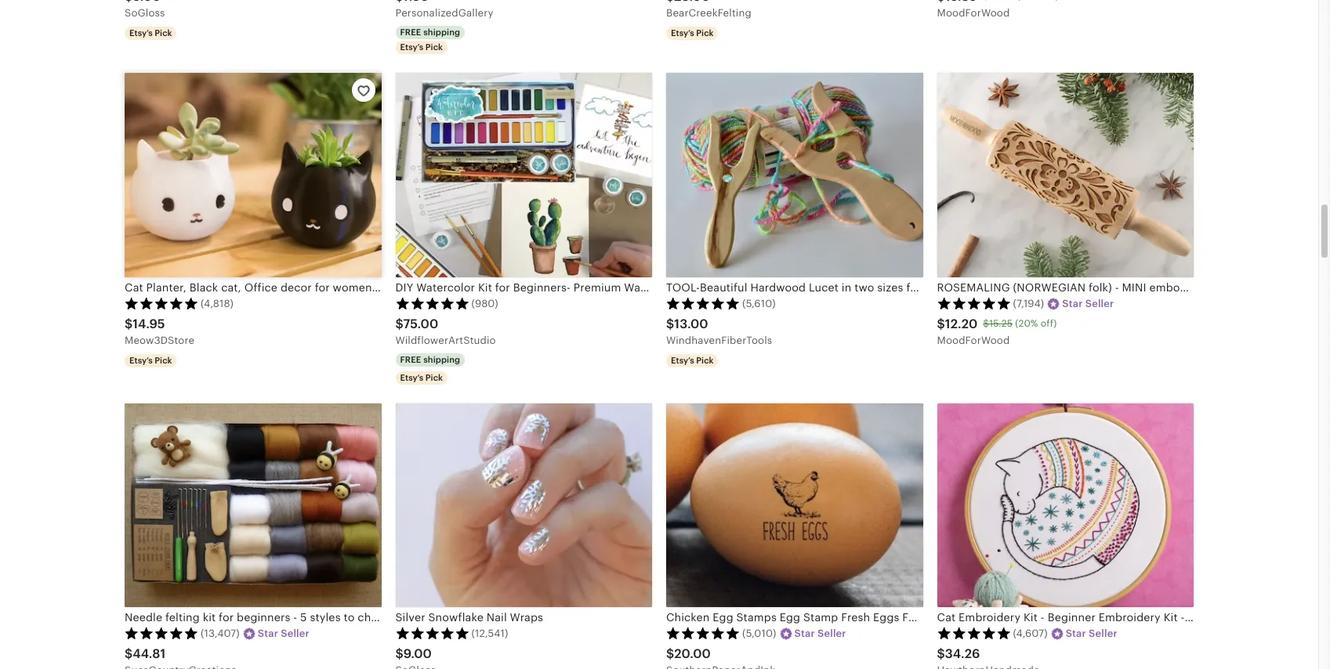 Task type: vqa. For each thing, say whether or not it's contained in the screenshot.
5 out of 5 stars image associated with 34.26
yes



Task type: describe. For each thing, give the bounding box(es) containing it.
pick down windhavenfibertools
[[696, 356, 714, 366]]

etsy's pick down the 'bearcreekfelting'
[[671, 28, 714, 38]]

$ 9.00
[[396, 647, 432, 661]]

shipping for free shipping etsy's pick
[[424, 28, 460, 37]]

diy watercolor kit for beginners- premium watercolor painting kit • craft kit for adults • art gift box • art kit for adults, kit for kids image
[[396, 73, 652, 277]]

star for $ 20.00
[[795, 628, 815, 640]]

pick down meow3dstore
[[155, 356, 172, 366]]

1 moodforwood from the top
[[937, 7, 1010, 19]]

(13,407)
[[201, 628, 240, 640]]

13.00
[[674, 316, 708, 331]]

(4,607)
[[1013, 628, 1048, 640]]

wildflowerartstudio
[[396, 335, 496, 347]]

free for free shipping etsy's pick
[[400, 28, 421, 37]]

star for $ 44.81
[[258, 628, 278, 640]]

chicken egg stamps egg stamp fresh eggs farm stamp, mini egg stamper, chicken coop backyard farmer hens homesteader gift, farmer wife gift image
[[666, 403, 923, 607]]

5 out of 5 stars image for 34.26
[[937, 627, 1011, 640]]

free for free shipping
[[400, 355, 421, 365]]

$ 75.00 wildflowerartstudio
[[396, 316, 496, 347]]

pick inside free shipping etsy's pick
[[426, 43, 443, 52]]

star seller right (7,194)
[[1063, 298, 1114, 310]]

$ for $ 44.81
[[125, 647, 133, 661]]

silver snowflake nail wraps
[[396, 611, 543, 624]]

(5,010)
[[742, 628, 777, 640]]

etsy's down the 'bearcreekfelting'
[[671, 28, 694, 38]]

etsy's pick down meow3dstore
[[129, 356, 172, 366]]

$ 20.00
[[666, 647, 711, 661]]

$ for $ 34.26
[[937, 647, 945, 661]]

5 out of 5 stars image for 44.81
[[125, 627, 198, 640]]

(4,818)
[[201, 298, 234, 310]]

etsy's pick down "sogloss"
[[129, 28, 172, 38]]

75.00
[[403, 316, 438, 331]]

etsy's down '13.00'
[[671, 356, 694, 366]]

shipping for free shipping
[[424, 355, 460, 365]]

seller for $ 34.26
[[1089, 628, 1118, 640]]

sogloss
[[125, 7, 165, 19]]

off)
[[1041, 319, 1057, 329]]

34.26
[[945, 647, 980, 661]]

$ 13.00 windhavenfibertools
[[666, 316, 772, 347]]

snowflake
[[428, 611, 484, 624]]

$ for $ 14.95 meow3dstore
[[125, 316, 133, 331]]

cat planter, black cat, office decor for women, christmas gift, cubicle decor, cat gift, desk decor, cat lover gift,animal planter,cat lover image
[[125, 73, 381, 277]]

9.00
[[404, 647, 432, 661]]

tool-beautiful hardwood lucet in two sizes for cord making the viking medieval way-beautiful cherry or walnut-great for kids image
[[666, 73, 923, 277]]

seller for $ 44.81
[[281, 628, 310, 640]]

$ 44.81
[[125, 647, 166, 661]]

$ for $ 75.00 wildflowerartstudio
[[396, 316, 403, 331]]

$ for $ 20.00
[[666, 647, 674, 661]]

20.00
[[674, 647, 711, 661]]

$ for $ 13.00 windhavenfibertools
[[666, 316, 674, 331]]

12.20
[[945, 316, 978, 331]]

moodforwood inside $ 12.20 $ 15.25 (20% off) moodforwood
[[937, 335, 1010, 347]]

$ 12.20 $ 15.25 (20% off) moodforwood
[[937, 316, 1057, 347]]



Task type: locate. For each thing, give the bounding box(es) containing it.
5 out of 5 stars image up 34.26 on the bottom of page
[[937, 627, 1011, 640]]

etsy's pick down windhavenfibertools
[[671, 356, 714, 366]]

1 vertical spatial moodforwood
[[937, 335, 1010, 347]]

5 out of 5 stars image up '13.00'
[[666, 297, 740, 310]]

nail
[[487, 611, 507, 624]]

cat embroidery kit - beginner embroidery kit - dmc embroidery kit - cat embroidery pattern - embroidery hoop kit - embroidery craft kit image
[[937, 403, 1194, 607]]

5 out of 5 stars image up 75.00
[[396, 297, 469, 310]]

(12,541)
[[472, 628, 508, 640]]

1 vertical spatial free
[[400, 355, 421, 365]]

(5,610)
[[742, 298, 776, 310]]

star right (13,407)
[[258, 628, 278, 640]]

2 moodforwood from the top
[[937, 335, 1010, 347]]

seller right (5,010)
[[818, 628, 846, 640]]

rosemaling (norwegian folk) - mini embossed, engraved rolling pin for cookies - perfect gift idea image
[[937, 73, 1194, 277]]

shipping down 'personalizedgallery'
[[424, 28, 460, 37]]

5 out of 5 stars image up 14.95
[[125, 297, 198, 310]]

14.95
[[133, 316, 165, 331]]

(980)
[[472, 298, 498, 310]]

free shipping etsy's pick
[[400, 28, 460, 52]]

$ inside $ 14.95 meow3dstore
[[125, 316, 133, 331]]

$ 14.95 meow3dstore
[[125, 316, 195, 347]]

1 shipping from the top
[[424, 28, 460, 37]]

pick
[[155, 28, 172, 38], [696, 28, 714, 38], [426, 43, 443, 52], [155, 356, 172, 366], [696, 356, 714, 366], [426, 373, 443, 382]]

0 vertical spatial free
[[400, 28, 421, 37]]

etsy's down 'personalizedgallery'
[[400, 43, 424, 52]]

star right (5,010)
[[795, 628, 815, 640]]

meow3dstore
[[125, 335, 195, 347]]

free shipping
[[400, 355, 460, 365]]

silver snowflake nail wraps image
[[396, 403, 652, 607]]

pick down "sogloss"
[[155, 28, 172, 38]]

(7,194)
[[1013, 298, 1044, 310]]

1 vertical spatial shipping
[[424, 355, 460, 365]]

wraps
[[510, 611, 543, 624]]

15.25
[[990, 319, 1013, 329]]

free down 75.00
[[400, 355, 421, 365]]

free inside free shipping etsy's pick
[[400, 28, 421, 37]]

seller right (4,607)
[[1089, 628, 1118, 640]]

5 out of 5 stars image up 12.20
[[937, 297, 1011, 310]]

star seller for $ 20.00
[[795, 628, 846, 640]]

star seller for $ 34.26
[[1066, 628, 1118, 640]]

free
[[400, 28, 421, 37], [400, 355, 421, 365]]

free down 'personalizedgallery'
[[400, 28, 421, 37]]

etsy's pick down 'free shipping'
[[400, 373, 443, 382]]

seller right (13,407)
[[281, 628, 310, 640]]

etsy's down "sogloss"
[[129, 28, 153, 38]]

silver
[[396, 611, 425, 624]]

$ inside the $ 13.00 windhavenfibertools
[[666, 316, 674, 331]]

etsy's down meow3dstore
[[129, 356, 153, 366]]

etsy's down 'free shipping'
[[400, 373, 424, 382]]

star seller right (4,607)
[[1066, 628, 1118, 640]]

star seller
[[1063, 298, 1114, 310], [258, 628, 310, 640], [795, 628, 846, 640], [1066, 628, 1118, 640]]

5 out of 5 stars image for 13.00
[[666, 297, 740, 310]]

$ for $ 12.20 $ 15.25 (20% off) moodforwood
[[937, 316, 945, 331]]

0 vertical spatial moodforwood
[[937, 7, 1010, 19]]

star seller right (13,407)
[[258, 628, 310, 640]]

etsy's pick
[[129, 28, 172, 38], [671, 28, 714, 38], [129, 356, 172, 366], [671, 356, 714, 366], [400, 373, 443, 382]]

pick down 'personalizedgallery'
[[426, 43, 443, 52]]

bearcreekfelting
[[666, 7, 752, 19]]

moodforwood
[[937, 7, 1010, 19], [937, 335, 1010, 347]]

$ for $ 9.00
[[396, 647, 404, 661]]

needle felting kit for beginners - 5 styles to choose from - animal needle felting kit  - starter kit - toy eyes -merino wool roving image
[[125, 403, 381, 607]]

5 out of 5 stars image up 9.00
[[396, 627, 469, 640]]

5 out of 5 stars image for 20.00
[[666, 627, 740, 640]]

star
[[1063, 298, 1083, 310], [258, 628, 278, 640], [795, 628, 815, 640], [1066, 628, 1086, 640]]

$ inside the $ 75.00 wildflowerartstudio
[[396, 316, 403, 331]]

1 free from the top
[[400, 28, 421, 37]]

etsy's
[[129, 28, 153, 38], [671, 28, 694, 38], [400, 43, 424, 52], [129, 356, 153, 366], [671, 356, 694, 366], [400, 373, 424, 382]]

44.81
[[133, 647, 166, 661]]

star right (4,607)
[[1066, 628, 1086, 640]]

etsy's inside free shipping etsy's pick
[[400, 43, 424, 52]]

star seller for $ 44.81
[[258, 628, 310, 640]]

seller
[[1086, 298, 1114, 310], [281, 628, 310, 640], [818, 628, 846, 640], [1089, 628, 1118, 640]]

0 vertical spatial shipping
[[424, 28, 460, 37]]

windhavenfibertools
[[666, 335, 772, 347]]

5 out of 5 stars image for 75.00
[[396, 297, 469, 310]]

star seller right (5,010)
[[795, 628, 846, 640]]

2 shipping from the top
[[424, 355, 460, 365]]

pick down the 'bearcreekfelting'
[[696, 28, 714, 38]]

5 out of 5 stars image up 20.00
[[666, 627, 740, 640]]

$
[[125, 316, 133, 331], [396, 316, 403, 331], [666, 316, 674, 331], [937, 316, 945, 331], [983, 319, 990, 329], [125, 647, 133, 661], [396, 647, 404, 661], [666, 647, 674, 661], [937, 647, 945, 661]]

star right (7,194)
[[1063, 298, 1083, 310]]

shipping down wildflowerartstudio
[[424, 355, 460, 365]]

pick down 'free shipping'
[[426, 373, 443, 382]]

5 out of 5 stars image for 14.95
[[125, 297, 198, 310]]

shipping inside free shipping etsy's pick
[[424, 28, 460, 37]]

5 out of 5 stars image
[[125, 297, 198, 310], [396, 297, 469, 310], [666, 297, 740, 310], [937, 297, 1011, 310], [125, 627, 198, 640], [396, 627, 469, 640], [666, 627, 740, 640], [937, 627, 1011, 640]]

shipping
[[424, 28, 460, 37], [424, 355, 460, 365]]

2 free from the top
[[400, 355, 421, 365]]

5 out of 5 stars image up 44.81
[[125, 627, 198, 640]]

seller right (7,194)
[[1086, 298, 1114, 310]]

seller for $ 20.00
[[818, 628, 846, 640]]

(20%
[[1015, 319, 1038, 329]]

personalizedgallery
[[396, 7, 494, 19]]

star for $ 34.26
[[1066, 628, 1086, 640]]

$ 34.26
[[937, 647, 980, 661]]

5 out of 5 stars image for 9.00
[[396, 627, 469, 640]]



